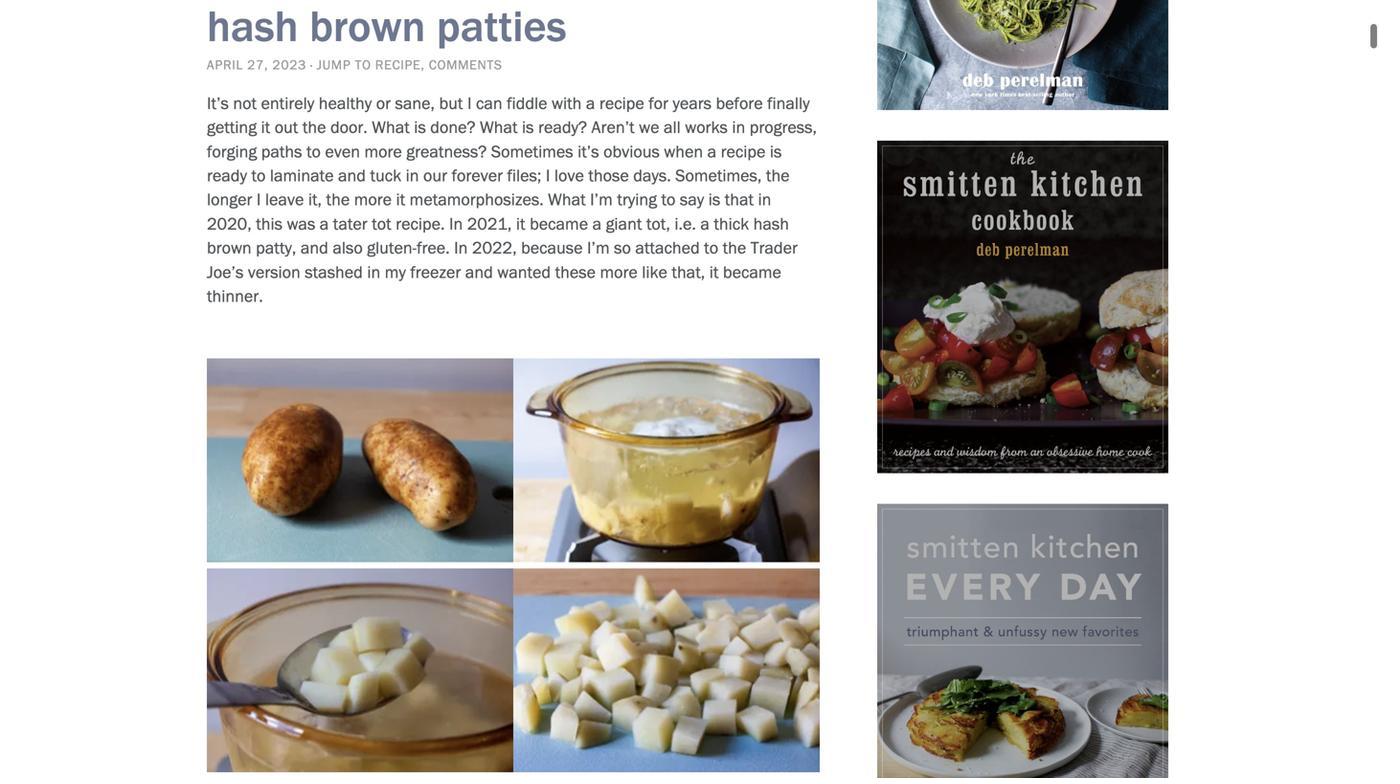 Task type: locate. For each thing, give the bounding box(es) containing it.
done?
[[430, 117, 476, 138]]

gluten-
[[367, 238, 417, 258]]

in left my
[[367, 262, 381, 282]]

april
[[207, 56, 243, 73]]

recipe.
[[396, 214, 445, 234]]

it's
[[207, 93, 229, 113]]

in down before
[[732, 117, 745, 138]]

and down 2022,
[[465, 262, 493, 282]]

i right but
[[467, 93, 472, 113]]

what down love
[[548, 189, 586, 210]]

progress,
[[750, 117, 817, 138]]

and down was
[[301, 238, 328, 258]]

recipe up sometimes,
[[721, 141, 766, 162]]

version
[[248, 262, 301, 282]]

recipe up the aren't
[[600, 93, 644, 113]]

even
[[325, 141, 360, 162]]

the smitten kitchen cookbooks image
[[877, 0, 1169, 110]]

1 horizontal spatial became
[[723, 262, 782, 282]]

i'm
[[590, 189, 613, 210], [587, 238, 610, 258]]

and down even
[[338, 165, 366, 186]]

a down the works
[[708, 141, 717, 162]]

1 vertical spatial i
[[546, 165, 550, 186]]

the down progress,
[[766, 165, 790, 186]]

1 horizontal spatial i
[[467, 93, 472, 113]]

2 vertical spatial and
[[465, 262, 493, 282]]

was
[[287, 214, 315, 234]]

it
[[261, 117, 270, 138], [396, 189, 405, 210], [516, 214, 526, 234], [710, 262, 719, 282]]

sometimes
[[491, 141, 573, 162]]

1 vertical spatial became
[[723, 262, 782, 282]]

this
[[256, 214, 283, 234]]

more
[[364, 141, 402, 162], [354, 189, 392, 210], [600, 262, 638, 282]]

wanted
[[497, 262, 551, 282]]

1 horizontal spatial what
[[480, 117, 518, 138]]

0 vertical spatial and
[[338, 165, 366, 186]]

0 vertical spatial became
[[530, 214, 588, 234]]

what down the can
[[480, 117, 518, 138]]

in right the 'free.'
[[454, 238, 468, 258]]

tot
[[372, 214, 391, 234]]

a right was
[[320, 214, 329, 234]]

or
[[376, 93, 391, 113]]

that,
[[672, 262, 705, 282]]

0 horizontal spatial recipe
[[600, 93, 644, 113]]

more down so
[[600, 262, 638, 282]]

is
[[414, 117, 426, 138], [522, 117, 534, 138], [770, 141, 782, 162], [709, 189, 721, 210]]

1 vertical spatial and
[[301, 238, 328, 258]]

more up tuck
[[364, 141, 402, 162]]

0 horizontal spatial and
[[301, 238, 328, 258]]

in
[[732, 117, 745, 138], [406, 165, 419, 186], [758, 189, 772, 210], [367, 262, 381, 282]]

comments link
[[429, 56, 503, 73]]

to right jump
[[355, 56, 371, 73]]

can
[[476, 93, 503, 113]]

to left say
[[661, 189, 676, 210]]

love
[[555, 165, 584, 186]]

i'm left so
[[587, 238, 610, 258]]

we
[[639, 117, 659, 138]]

in
[[449, 214, 463, 234], [454, 238, 468, 258]]

jump
[[317, 56, 351, 73]]

i.e.
[[675, 214, 696, 234]]

what
[[372, 117, 410, 138], [480, 117, 518, 138], [548, 189, 586, 210]]

1 horizontal spatial and
[[338, 165, 366, 186]]

is down sane,
[[414, 117, 426, 138]]

healthy
[[319, 93, 372, 113]]

years
[[673, 93, 712, 113]]

also
[[333, 238, 363, 258]]

is right say
[[709, 189, 721, 210]]

became
[[530, 214, 588, 234], [723, 262, 782, 282]]

my
[[385, 262, 406, 282]]

2 vertical spatial more
[[600, 262, 638, 282]]

i left leave
[[257, 189, 261, 210]]

it's not entirely healthy or sane, but i can fiddle with a recipe for years before finally getting it out the door. what is done? what is ready? aren't we all works in progress, forging paths to even more greatness? sometimes it's obvious when a recipe is ready to laminate and tuck in our forever files; i love those days. sometimes, the longer i leave it, the more it metamorphosizes. what i'm trying to say is that in 2020, this was a tater tot recipe. in 2021, it became a giant tot, i.e. a thick hash brown patty, and also gluten-free. in 2022, because i'm so attached to the trader joe's version stashed in my freezer and wanted these more like that, it became thinner.
[[207, 93, 817, 307]]

0 vertical spatial more
[[364, 141, 402, 162]]

1 vertical spatial recipe
[[721, 141, 766, 162]]

more up tot
[[354, 189, 392, 210]]

None search field
[[78, 46, 1246, 104]]

sane,
[[395, 93, 435, 113]]

finally
[[767, 93, 810, 113]]

1 vertical spatial more
[[354, 189, 392, 210]]

trader
[[751, 238, 798, 258]]

became up the because
[[530, 214, 588, 234]]

2 vertical spatial i
[[257, 189, 261, 210]]

a
[[586, 93, 595, 113], [708, 141, 717, 162], [320, 214, 329, 234], [593, 214, 602, 234], [701, 214, 710, 234]]

i
[[467, 93, 472, 113], [546, 165, 550, 186], [257, 189, 261, 210]]

stashed
[[305, 262, 363, 282]]

i'm down those
[[590, 189, 613, 210]]

not
[[233, 93, 257, 113]]

giant
[[606, 214, 642, 234]]

hash brown patties-04 image
[[513, 569, 820, 773]]

a left giant
[[593, 214, 602, 234]]

those
[[589, 165, 629, 186]]

when
[[664, 141, 703, 162]]

it left out
[[261, 117, 270, 138]]

what down or
[[372, 117, 410, 138]]

i left love
[[546, 165, 550, 186]]

0 horizontal spatial i
[[257, 189, 261, 210]]

in down metamorphosizes.
[[449, 214, 463, 234]]

became down trader
[[723, 262, 782, 282]]

patty,
[[256, 238, 296, 258]]

tuck
[[370, 165, 402, 186]]

tot,
[[646, 214, 670, 234]]

0 vertical spatial i
[[467, 93, 472, 113]]

ready?
[[538, 117, 587, 138]]

all
[[664, 117, 681, 138]]

to
[[355, 56, 371, 73], [307, 141, 321, 162], [251, 165, 266, 186], [661, 189, 676, 210], [704, 238, 719, 258]]

0 vertical spatial recipe
[[600, 93, 644, 113]]

a right i.e.
[[701, 214, 710, 234]]

1 horizontal spatial recipe
[[721, 141, 766, 162]]

entirely
[[261, 93, 314, 113]]

it right 2021,
[[516, 214, 526, 234]]

joe's
[[207, 262, 244, 282]]

to up laminate
[[307, 141, 321, 162]]

to down thick
[[704, 238, 719, 258]]

0 vertical spatial i'm
[[590, 189, 613, 210]]

and
[[338, 165, 366, 186], [301, 238, 328, 258], [465, 262, 493, 282]]

it,
[[308, 189, 322, 210]]

that
[[725, 189, 754, 210]]

recipe
[[600, 93, 644, 113], [721, 141, 766, 162]]

works
[[685, 117, 728, 138]]

april 27, 2023
[[207, 56, 307, 73]]

trying
[[617, 189, 657, 210]]

2022,
[[472, 238, 517, 258]]

these
[[555, 262, 596, 282]]

comments
[[429, 56, 503, 73]]

in left our
[[406, 165, 419, 186]]



Task type: vqa. For each thing, say whether or not it's contained in the screenshot.
the these
yes



Task type: describe. For each thing, give the bounding box(es) containing it.
1 vertical spatial i'm
[[587, 238, 610, 258]]

our
[[423, 165, 447, 186]]

days.
[[633, 165, 671, 186]]

say
[[680, 189, 704, 210]]

in up hash
[[758, 189, 772, 210]]

sometimes,
[[676, 165, 762, 186]]

hash
[[754, 214, 789, 234]]

door.
[[330, 117, 368, 138]]

the right it,
[[326, 189, 350, 210]]

thinner.
[[207, 286, 263, 307]]

forging
[[207, 141, 257, 162]]

2020,
[[207, 214, 252, 234]]

it's
[[578, 141, 599, 162]]

is down fiddle in the top of the page
[[522, 117, 534, 138]]

aren't
[[592, 117, 635, 138]]

paths
[[261, 141, 302, 162]]

2 horizontal spatial i
[[546, 165, 550, 186]]

recipe, link
[[375, 56, 429, 73]]

with
[[552, 93, 582, 113]]

it right "that,"
[[710, 262, 719, 282]]

obvious
[[604, 141, 660, 162]]

metamorphosizes.
[[410, 189, 544, 210]]

hash brown patties-01 image
[[207, 359, 513, 563]]

2 horizontal spatial and
[[465, 262, 493, 282]]

files;
[[507, 165, 542, 186]]

jump to recipe, comments
[[317, 56, 503, 73]]

0 horizontal spatial what
[[372, 117, 410, 138]]

0 horizontal spatial became
[[530, 214, 588, 234]]

greatness?
[[406, 141, 487, 162]]

27,
[[247, 56, 268, 73]]

so
[[614, 238, 631, 258]]

fiddle
[[507, 93, 548, 113]]

a right the with
[[586, 93, 595, 113]]

the right out
[[303, 117, 326, 138]]

ready
[[207, 165, 247, 186]]

hash brown patties-03 image
[[207, 569, 513, 773]]

free.
[[417, 238, 450, 258]]

it down tuck
[[396, 189, 405, 210]]

getting
[[207, 117, 257, 138]]

to right ready
[[251, 165, 266, 186]]

2023
[[272, 56, 307, 73]]

2021,
[[467, 214, 512, 234]]

2 horizontal spatial what
[[548, 189, 586, 210]]

freezer
[[410, 262, 461, 282]]

longer
[[207, 189, 252, 210]]

0 vertical spatial in
[[449, 214, 463, 234]]

before
[[716, 93, 763, 113]]

is down progress,
[[770, 141, 782, 162]]

1 vertical spatial in
[[454, 238, 468, 258]]

out
[[275, 117, 298, 138]]

hash brown patties-02 image
[[513, 359, 820, 563]]

attached
[[635, 238, 700, 258]]

forever
[[452, 165, 503, 186]]

thick
[[714, 214, 749, 234]]

like
[[642, 262, 668, 282]]

recipe,
[[375, 56, 425, 73]]

tater
[[333, 214, 368, 234]]

brown
[[207, 238, 252, 258]]

for
[[649, 93, 669, 113]]

because
[[521, 238, 583, 258]]

leave
[[265, 189, 304, 210]]

but
[[439, 93, 463, 113]]

the down thick
[[723, 238, 746, 258]]

laminate
[[270, 165, 334, 186]]



